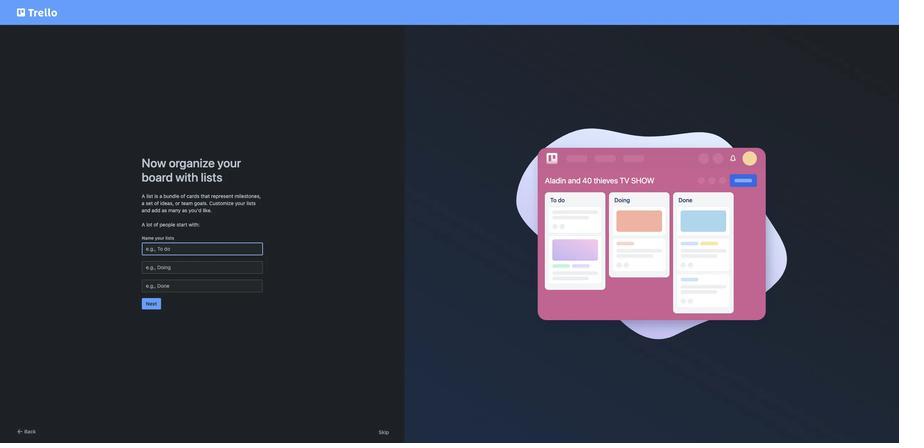 Task type: vqa. For each thing, say whether or not it's contained in the screenshot.
your within a list is a bundle of cards that represent milestones, a set of ideas, or team goals. customize your lists and add as many as you'd like.
yes



Task type: locate. For each thing, give the bounding box(es) containing it.
2 horizontal spatial lists
[[247, 200, 256, 206]]

0 vertical spatial lists
[[201, 170, 223, 184]]

show
[[631, 176, 655, 185]]

2 a from the top
[[142, 222, 145, 228]]

1 vertical spatial your
[[235, 200, 245, 206]]

1 horizontal spatial as
[[182, 207, 187, 214]]

people
[[160, 222, 175, 228]]

0 vertical spatial your
[[217, 156, 241, 170]]

lists up the that
[[201, 170, 223, 184]]

lists inside a list is a bundle of cards that represent milestones, a set of ideas, or team goals. customize your lists and add as many as you'd like.
[[247, 200, 256, 206]]

to
[[550, 197, 557, 204]]

your up represent
[[217, 156, 241, 170]]

of right lot
[[154, 222, 158, 228]]

with:
[[189, 222, 200, 228]]

a right "is"
[[160, 193, 162, 199]]

trello image
[[16, 4, 58, 21], [545, 151, 559, 166]]

your inside a list is a bundle of cards that represent milestones, a set of ideas, or team goals. customize your lists and add as many as you'd like.
[[235, 200, 245, 206]]

1 vertical spatial and
[[142, 207, 150, 214]]

0 horizontal spatial as
[[162, 207, 167, 214]]

a inside a list is a bundle of cards that represent milestones, a set of ideas, or team goals. customize your lists and add as many as you'd like.
[[142, 193, 145, 199]]

lists inside now organize your board with lists
[[201, 170, 223, 184]]

0 horizontal spatial lists
[[166, 236, 174, 241]]

skip
[[379, 430, 389, 436]]

as down ideas,
[[162, 207, 167, 214]]

your
[[217, 156, 241, 170], [235, 200, 245, 206], [155, 236, 164, 241]]

of
[[181, 193, 185, 199], [154, 200, 159, 206], [154, 222, 158, 228]]

your inside now organize your board with lists
[[217, 156, 241, 170]]

or
[[175, 200, 180, 206]]

0 vertical spatial a
[[142, 193, 145, 199]]

as
[[162, 207, 167, 214], [182, 207, 187, 214]]

bundle
[[164, 193, 179, 199]]

add
[[152, 207, 160, 214]]

lists down the a lot of people start with: on the left of the page
[[166, 236, 174, 241]]

1 horizontal spatial and
[[568, 176, 581, 185]]

lists down milestones,
[[247, 200, 256, 206]]

a left set
[[142, 200, 144, 206]]

1 a from the top
[[142, 193, 145, 199]]

0 vertical spatial trello image
[[16, 4, 58, 21]]

and inside a list is a bundle of cards that represent milestones, a set of ideas, or team goals. customize your lists and add as many as you'd like.
[[142, 207, 150, 214]]

0 horizontal spatial and
[[142, 207, 150, 214]]

and
[[568, 176, 581, 185], [142, 207, 150, 214]]

of up team
[[181, 193, 185, 199]]

a for a list is a bundle of cards that represent milestones, a set of ideas, or team goals. customize your lists and add as many as you'd like.
[[142, 193, 145, 199]]

1 vertical spatial a
[[142, 200, 144, 206]]

your right name
[[155, 236, 164, 241]]

1 vertical spatial a
[[142, 222, 145, 228]]

1 horizontal spatial trello image
[[545, 151, 559, 166]]

name
[[142, 236, 154, 241]]

a left lot
[[142, 222, 145, 228]]

0 horizontal spatial trello image
[[16, 4, 58, 21]]

ideas,
[[160, 200, 174, 206]]

done
[[679, 197, 693, 204]]

is
[[154, 193, 158, 199]]

back
[[24, 429, 36, 435]]

a
[[142, 193, 145, 199], [142, 222, 145, 228]]

2 as from the left
[[182, 207, 187, 214]]

e.g., Done text field
[[142, 280, 263, 293]]

a lot of people start with:
[[142, 222, 200, 228]]

aladin and 40 thieves tv show
[[545, 176, 655, 185]]

0 vertical spatial of
[[181, 193, 185, 199]]

as down team
[[182, 207, 187, 214]]

many
[[168, 207, 181, 214]]

thieves
[[594, 176, 618, 185]]

1 as from the left
[[162, 207, 167, 214]]

set
[[146, 200, 153, 206]]

2 vertical spatial lists
[[166, 236, 174, 241]]

lists
[[201, 170, 223, 184], [247, 200, 256, 206], [166, 236, 174, 241]]

name your lists
[[142, 236, 174, 241]]

and left 40
[[568, 176, 581, 185]]

a
[[160, 193, 162, 199], [142, 200, 144, 206]]

1 horizontal spatial a
[[160, 193, 162, 199]]

tv
[[620, 176, 630, 185]]

of down "is"
[[154, 200, 159, 206]]

Name your lists text field
[[142, 243, 263, 256]]

skip button
[[379, 429, 389, 436]]

1 vertical spatial lists
[[247, 200, 256, 206]]

back button
[[16, 428, 36, 436]]

and down set
[[142, 207, 150, 214]]

team
[[181, 200, 193, 206]]

now
[[142, 156, 166, 170]]

goals.
[[194, 200, 208, 206]]

doing
[[615, 197, 630, 204]]

your down milestones,
[[235, 200, 245, 206]]

a left list
[[142, 193, 145, 199]]

2 vertical spatial of
[[154, 222, 158, 228]]

do
[[558, 197, 565, 204]]

1 horizontal spatial lists
[[201, 170, 223, 184]]



Task type: describe. For each thing, give the bounding box(es) containing it.
0 horizontal spatial a
[[142, 200, 144, 206]]

like.
[[203, 207, 212, 214]]

to do
[[550, 197, 565, 204]]

customize
[[209, 200, 234, 206]]

1 vertical spatial trello image
[[545, 151, 559, 166]]

represent
[[211, 193, 233, 199]]

e.g., Doing text field
[[142, 261, 263, 274]]

40
[[583, 176, 592, 185]]

1 vertical spatial of
[[154, 200, 159, 206]]

board
[[142, 170, 173, 184]]

0 vertical spatial a
[[160, 193, 162, 199]]

0 vertical spatial and
[[568, 176, 581, 185]]

start
[[177, 222, 187, 228]]

aladin
[[545, 176, 566, 185]]

list
[[146, 193, 153, 199]]

next
[[146, 301, 157, 307]]

you'd
[[189, 207, 201, 214]]

lot
[[146, 222, 152, 228]]

now organize your board with lists
[[142, 156, 241, 184]]

2 vertical spatial your
[[155, 236, 164, 241]]

organize
[[169, 156, 215, 170]]

a for a lot of people start with:
[[142, 222, 145, 228]]

a list is a bundle of cards that represent milestones, a set of ideas, or team goals. customize your lists and add as many as you'd like.
[[142, 193, 261, 214]]

that
[[201, 193, 210, 199]]

with
[[175, 170, 198, 184]]

cards
[[187, 193, 199, 199]]

next button
[[142, 298, 161, 310]]

milestones,
[[235, 193, 261, 199]]



